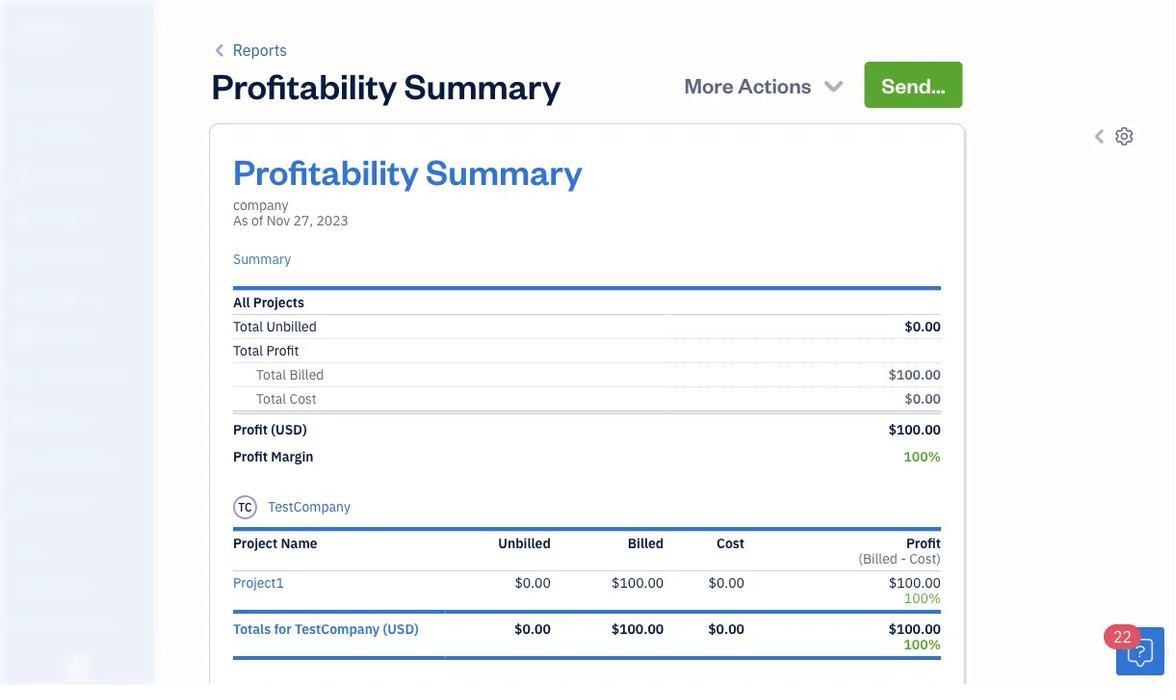 Task type: describe. For each thing, give the bounding box(es) containing it.
billed inside the profit ( billed - cost )
[[863, 550, 898, 568]]

all projects
[[233, 293, 305, 311]]

timer image
[[13, 369, 36, 388]]

estimate image
[[13, 167, 36, 186]]

project image
[[13, 329, 36, 348]]

27,
[[293, 212, 313, 229]]

project name
[[233, 534, 318, 552]]

profit ( billed - cost )
[[859, 534, 941, 568]]

1 100% from the top
[[904, 448, 941, 465]]

1 vertical spatial testcompany
[[295, 620, 380, 638]]

expense image
[[13, 288, 36, 307]]

total for total billed
[[256, 366, 286, 384]]

totals
[[233, 620, 271, 638]]

items
[[14, 614, 44, 630]]

more
[[685, 71, 734, 98]]

client image
[[13, 126, 36, 146]]

total cost
[[256, 390, 317, 408]]

1 vertical spatial chevronleft image
[[1091, 124, 1111, 147]]

2023
[[316, 212, 349, 229]]

services
[[69, 614, 116, 630]]

2 $100.00 100% from the top
[[889, 620, 941, 653]]

profitability for profitability summary company as of nov 27, 2023
[[233, 147, 419, 193]]

company owner
[[15, 18, 75, 54]]

chevrondown image
[[821, 71, 847, 98]]

totals for testcompany (usd)
[[233, 620, 419, 638]]

2 100% from the top
[[905, 589, 941, 607]]

0 vertical spatial testcompany
[[268, 498, 351, 516]]

money image
[[13, 410, 36, 429]]

margin
[[271, 448, 314, 465]]

profit margin
[[233, 448, 314, 465]]

main element
[[0, 0, 202, 685]]

0 vertical spatial unbilled
[[266, 318, 317, 335]]

1 horizontal spatial (usd)
[[383, 620, 419, 638]]

project1 link
[[233, 574, 284, 592]]

project1
[[233, 574, 284, 592]]

total for total profit
[[233, 342, 263, 359]]

22
[[1114, 627, 1132, 647]]

resource center badge image
[[1117, 627, 1165, 675]]

0 horizontal spatial chevronleft image
[[212, 39, 229, 62]]

actions
[[738, 71, 812, 98]]

(
[[859, 550, 863, 568]]

dashboard image
[[13, 86, 36, 105]]

payment image
[[13, 248, 36, 267]]

profit for profit (usd)
[[233, 421, 268, 438]]

all
[[233, 293, 250, 311]]

send… button
[[865, 62, 963, 108]]

1 horizontal spatial billed
[[628, 534, 664, 552]]



Task type: locate. For each thing, give the bounding box(es) containing it.
profit up profit margin
[[233, 421, 268, 438]]

profit for profit ( billed - cost )
[[907, 534, 941, 552]]

name
[[281, 534, 318, 552]]

profit inside the profit ( billed - cost )
[[907, 534, 941, 552]]

0 horizontal spatial (usd)
[[271, 421, 307, 438]]

2 horizontal spatial billed
[[863, 550, 898, 568]]

team members link
[[5, 570, 148, 604]]

2 vertical spatial summary
[[233, 250, 291, 268]]

of
[[252, 212, 263, 229]]

profit right -
[[907, 534, 941, 552]]

total unbilled
[[233, 318, 317, 335]]

total down total billed
[[256, 390, 286, 408]]

profit
[[266, 342, 299, 359], [233, 421, 268, 438], [233, 448, 268, 465], [907, 534, 941, 552]]

profitability for profitability summary
[[212, 62, 397, 107]]

1 $100.00 100% from the top
[[889, 574, 941, 607]]

0 vertical spatial company
[[15, 18, 75, 36]]

chevronleft image
[[212, 39, 229, 62], [1091, 124, 1111, 147]]

total billed
[[256, 366, 324, 384]]

billed
[[290, 366, 324, 384], [628, 534, 664, 552], [863, 550, 898, 568]]

profit (usd)
[[233, 421, 307, 438]]

apps
[[14, 543, 43, 559]]

total for total unbilled
[[233, 318, 263, 335]]

summary for profitability summary company as of nov 27, 2023
[[426, 147, 583, 193]]

total
[[233, 318, 263, 335], [233, 342, 263, 359], [256, 366, 286, 384], [256, 390, 286, 408]]

chevronleft image left settingscog icon on the right of page
[[1091, 124, 1111, 147]]

1 horizontal spatial cost
[[717, 534, 745, 552]]

profitability down reports
[[212, 62, 397, 107]]

team members
[[14, 579, 98, 595]]

summary for profitability summary
[[404, 62, 561, 107]]

profitability
[[212, 62, 397, 107], [233, 147, 419, 193]]

0 horizontal spatial company
[[15, 18, 75, 36]]

profit for profit margin
[[233, 448, 268, 465]]

0 horizontal spatial unbilled
[[266, 318, 317, 335]]

nov
[[267, 212, 290, 229]]

$0.00
[[905, 318, 941, 335], [905, 390, 941, 408], [515, 574, 551, 592], [709, 574, 745, 592], [515, 620, 551, 638], [708, 620, 745, 638]]

tc
[[238, 500, 252, 515]]

100%
[[904, 448, 941, 465], [905, 589, 941, 607], [904, 635, 941, 653]]

)
[[937, 550, 941, 568]]

unbilled
[[266, 318, 317, 335], [498, 534, 551, 552]]

0 vertical spatial summary
[[404, 62, 561, 107]]

testcompany right for
[[295, 620, 380, 638]]

1 vertical spatial (usd)
[[383, 620, 419, 638]]

testcompany
[[268, 498, 351, 516], [295, 620, 380, 638]]

1 vertical spatial profitability
[[233, 147, 419, 193]]

total down "total unbilled"
[[233, 342, 263, 359]]

2 horizontal spatial cost
[[910, 550, 937, 568]]

0 vertical spatial 100%
[[904, 448, 941, 465]]

total down all on the top left of the page
[[233, 318, 263, 335]]

invoice image
[[13, 207, 36, 226]]

1 vertical spatial unbilled
[[498, 534, 551, 552]]

report image
[[13, 490, 36, 510]]

reports button
[[212, 39, 287, 62]]

profit down profit (usd)
[[233, 448, 268, 465]]

total profit
[[233, 342, 299, 359]]

1 horizontal spatial chevronleft image
[[1091, 124, 1111, 147]]

project
[[233, 534, 278, 552]]

1 horizontal spatial unbilled
[[498, 534, 551, 552]]

as
[[233, 212, 248, 229]]

company
[[15, 18, 75, 36], [233, 196, 289, 214]]

22 button
[[1104, 624, 1165, 675]]

2 vertical spatial 100%
[[904, 635, 941, 653]]

1 vertical spatial $100.00 100%
[[889, 620, 941, 653]]

projects
[[253, 293, 305, 311]]

members
[[47, 579, 98, 595]]

1 horizontal spatial company
[[233, 196, 289, 214]]

for
[[274, 620, 292, 638]]

total for total cost
[[256, 390, 286, 408]]

cost inside the profit ( billed - cost )
[[910, 550, 937, 568]]

$100.00 100%
[[889, 574, 941, 607], [889, 620, 941, 653]]

profitability summary
[[212, 62, 561, 107]]

testcompany up name at bottom
[[268, 498, 351, 516]]

summary
[[404, 62, 561, 107], [426, 147, 583, 193], [233, 250, 291, 268]]

profitability up 2023
[[233, 147, 419, 193]]

0 vertical spatial (usd)
[[271, 421, 307, 438]]

owner
[[15, 38, 54, 54]]

total down total profit
[[256, 366, 286, 384]]

more actions button
[[675, 62, 857, 108]]

0 vertical spatial $100.00 100%
[[889, 574, 941, 607]]

(usd)
[[271, 421, 307, 438], [383, 620, 419, 638]]

chart image
[[13, 450, 36, 469]]

profit up total billed
[[266, 342, 299, 359]]

$100.00
[[889, 366, 941, 384], [889, 421, 941, 438], [612, 574, 664, 592], [889, 574, 941, 592], [612, 620, 664, 638], [889, 620, 941, 638]]

reports
[[233, 40, 287, 60]]

freshbooks image
[[62, 654, 93, 677]]

profitability inside "profitability summary company as of nov 27, 2023"
[[233, 147, 419, 193]]

send…
[[882, 71, 946, 98]]

more actions
[[685, 71, 812, 98]]

1 vertical spatial 100%
[[905, 589, 941, 607]]

team
[[14, 579, 45, 595]]

profitability summary company as of nov 27, 2023
[[233, 147, 583, 229]]

company inside "profitability summary company as of nov 27, 2023"
[[233, 196, 289, 214]]

summary inside "profitability summary company as of nov 27, 2023"
[[426, 147, 583, 193]]

items and services link
[[5, 606, 148, 640]]

0 vertical spatial profitability
[[212, 62, 397, 107]]

company up owner
[[15, 18, 75, 36]]

settingscog image
[[1115, 124, 1135, 147]]

0 horizontal spatial cost
[[290, 390, 317, 408]]

1 vertical spatial summary
[[426, 147, 583, 193]]

chevronleft image left reports
[[212, 39, 229, 62]]

company inside main element
[[15, 18, 75, 36]]

company left 27,
[[233, 196, 289, 214]]

apps link
[[5, 535, 148, 569]]

cost
[[290, 390, 317, 408], [717, 534, 745, 552], [910, 550, 937, 568]]

0 horizontal spatial billed
[[290, 366, 324, 384]]

3 100% from the top
[[904, 635, 941, 653]]

1 vertical spatial company
[[233, 196, 289, 214]]

0 vertical spatial chevronleft image
[[212, 39, 229, 62]]

-
[[901, 550, 907, 568]]

items and services
[[14, 614, 116, 630]]

and
[[47, 614, 67, 630]]



Task type: vqa. For each thing, say whether or not it's contained in the screenshot.


